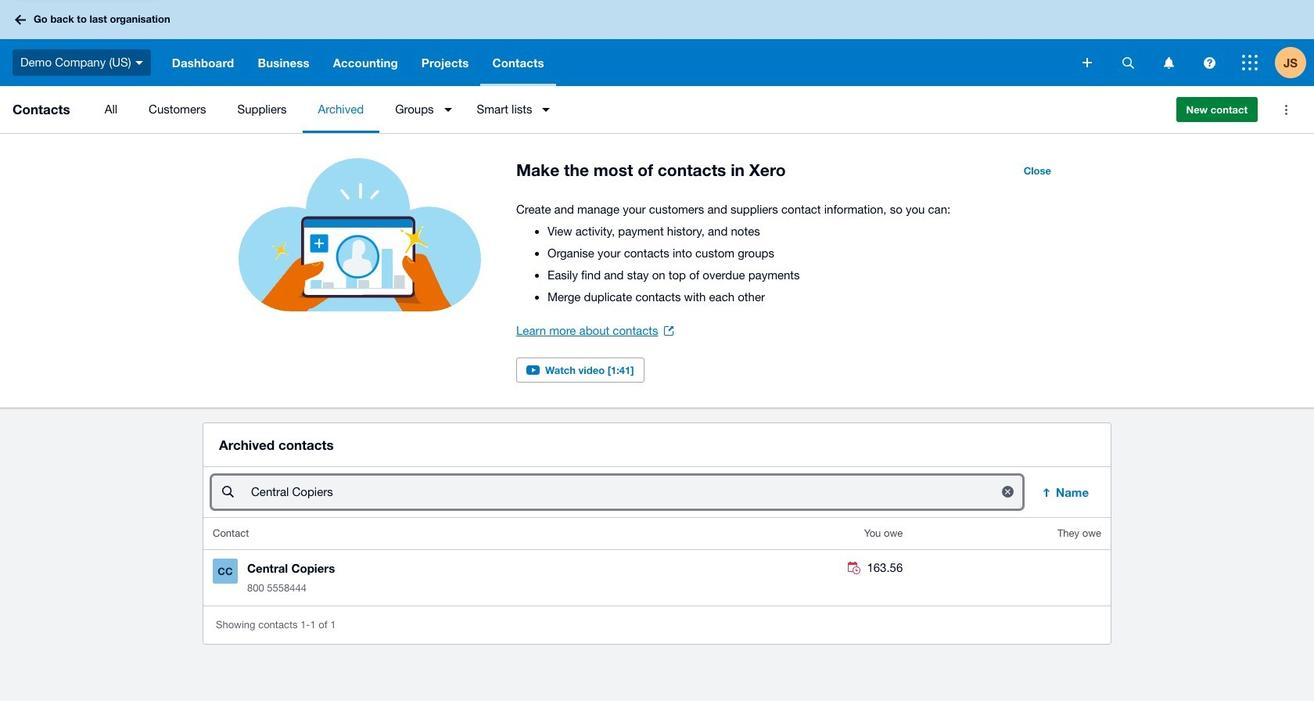 Task type: vqa. For each thing, say whether or not it's contained in the screenshot.
tax inside the TAX RATES ADD, EDIT OR DELETE TAX RATES
no



Task type: describe. For each thing, give the bounding box(es) containing it.
Search for a contact field
[[250, 478, 987, 507]]

actions menu image
[[1271, 94, 1302, 125]]

0 horizontal spatial svg image
[[1164, 57, 1174, 68]]



Task type: locate. For each thing, give the bounding box(es) containing it.
svg image
[[15, 14, 26, 25], [1123, 57, 1134, 68], [1204, 57, 1216, 68], [1083, 58, 1093, 67], [135, 61, 143, 65]]

menu
[[89, 86, 1164, 133]]

svg image
[[1243, 55, 1259, 70], [1164, 57, 1174, 68]]

banner
[[0, 0, 1315, 86]]

contact list table element
[[203, 518, 1111, 606]]

1 horizontal spatial svg image
[[1243, 55, 1259, 70]]



